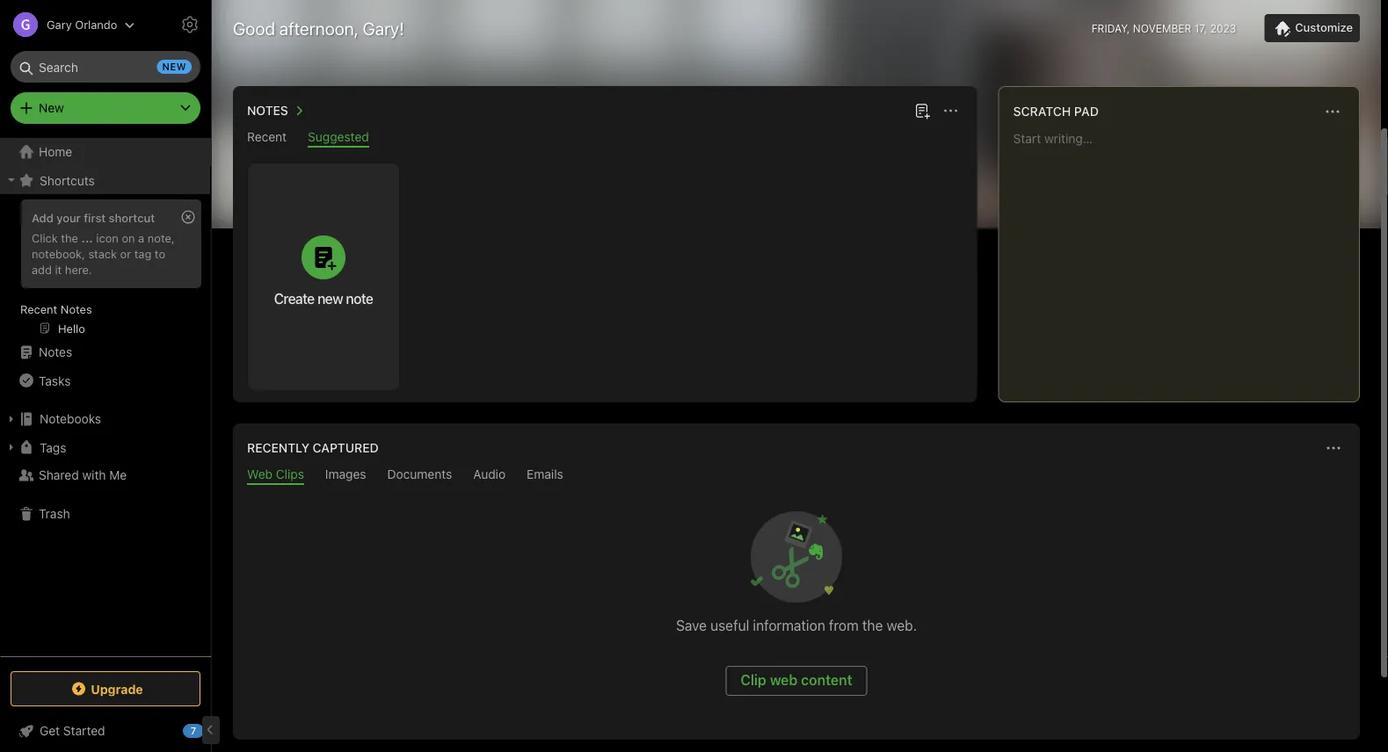 Task type: vqa. For each thing, say whether or not it's contained in the screenshot.
Find a location Field
no



Task type: describe. For each thing, give the bounding box(es) containing it.
orlando
[[75, 18, 117, 31]]

create
[[274, 290, 314, 307]]

emails
[[527, 467, 563, 482]]

home link
[[0, 138, 211, 166]]

recently captured
[[247, 441, 379, 455]]

on
[[122, 231, 135, 244]]

shared with me link
[[0, 462, 210, 490]]

web
[[770, 672, 798, 689]]

create new note button
[[248, 164, 399, 390]]

icon
[[96, 231, 119, 244]]

new
[[39, 101, 64, 115]]

gary!
[[363, 18, 404, 38]]

expand notebooks image
[[4, 412, 18, 426]]

more actions image for recently captured
[[1323, 438, 1344, 459]]

tasks
[[39, 373, 71, 388]]

save
[[676, 618, 707, 634]]

click to collapse image
[[204, 720, 218, 741]]

notebooks link
[[0, 405, 210, 433]]

home
[[39, 145, 72, 159]]

shortcuts button
[[0, 166, 210, 194]]

scratch pad
[[1013, 104, 1099, 119]]

suggested tab
[[308, 130, 369, 148]]

the inside 'web clips' tab panel
[[862, 618, 883, 634]]

group containing add your first shortcut
[[0, 194, 210, 346]]

or
[[120, 247, 131, 260]]

notebook,
[[32, 247, 85, 260]]

suggested
[[308, 130, 369, 144]]

useful
[[711, 618, 749, 634]]

clip web content button
[[726, 666, 867, 696]]

tags
[[40, 440, 66, 455]]

17,
[[1195, 22, 1207, 34]]

tag
[[134, 247, 151, 260]]

documents
[[387, 467, 452, 482]]

...
[[81, 231, 93, 244]]

more actions field for recently captured
[[1321, 436, 1346, 461]]

good afternoon, gary!
[[233, 18, 404, 38]]

pad
[[1074, 104, 1099, 119]]

upgrade
[[91, 682, 143, 697]]

2 vertical spatial notes
[[39, 345, 72, 360]]

web clips tab panel
[[233, 485, 1360, 740]]

notes button
[[244, 100, 309, 121]]

more actions image for scratch pad
[[1322, 101, 1343, 122]]

tasks button
[[0, 367, 210, 395]]

a
[[138, 231, 144, 244]]

emails tab
[[527, 467, 563, 485]]

november
[[1133, 22, 1192, 34]]

more actions image
[[940, 100, 962, 121]]

scratch
[[1013, 104, 1071, 119]]

Help and Learning task checklist field
[[0, 717, 211, 746]]

tags button
[[0, 433, 210, 462]]

customize button
[[1265, 14, 1360, 42]]

captured
[[313, 441, 379, 455]]

add
[[32, 211, 53, 224]]

it
[[55, 263, 62, 276]]

content
[[801, 672, 852, 689]]

recently
[[247, 441, 309, 455]]

web clips tab
[[247, 467, 304, 485]]

here.
[[65, 263, 92, 276]]

new inside search box
[[162, 61, 186, 73]]

0 horizontal spatial the
[[61, 231, 78, 244]]

create new note
[[274, 290, 373, 307]]

Account field
[[0, 7, 135, 42]]

shortcut
[[109, 211, 155, 224]]

shortcuts
[[40, 173, 95, 187]]

from
[[829, 618, 859, 634]]



Task type: locate. For each thing, give the bounding box(es) containing it.
group
[[0, 194, 210, 346]]

click the ...
[[32, 231, 93, 244]]

to
[[155, 247, 165, 260]]

note
[[346, 290, 373, 307]]

documents tab
[[387, 467, 452, 485]]

0 horizontal spatial new
[[162, 61, 186, 73]]

Search text field
[[23, 51, 188, 83]]

recent tab
[[247, 130, 287, 148]]

expand tags image
[[4, 440, 18, 455]]

started
[[63, 724, 105, 739]]

notes link
[[0, 338, 210, 367]]

gary
[[47, 18, 72, 31]]

tab list containing web clips
[[237, 467, 1357, 485]]

get started
[[40, 724, 105, 739]]

tab list for notes
[[237, 130, 974, 148]]

gary orlando
[[47, 18, 117, 31]]

note,
[[148, 231, 175, 244]]

recent down notes button
[[247, 130, 287, 144]]

0 vertical spatial recent
[[247, 130, 287, 144]]

information
[[753, 618, 825, 634]]

shared with me
[[39, 468, 127, 483]]

0 vertical spatial notes
[[247, 103, 288, 118]]

audio
[[473, 467, 506, 482]]

recent notes
[[20, 302, 92, 316]]

1 vertical spatial new
[[317, 290, 343, 307]]

clips
[[276, 467, 304, 482]]

tree
[[0, 138, 211, 656]]

images
[[325, 467, 366, 482]]

add your first shortcut
[[32, 211, 155, 224]]

7
[[191, 726, 196, 737]]

tab list containing recent
[[237, 130, 974, 148]]

new down settings image in the left top of the page
[[162, 61, 186, 73]]

add
[[32, 263, 52, 276]]

0 vertical spatial new
[[162, 61, 186, 73]]

get
[[40, 724, 60, 739]]

notebooks
[[40, 412, 101, 426]]

1 vertical spatial the
[[862, 618, 883, 634]]

trash link
[[0, 500, 210, 528]]

save useful information from the web.
[[676, 618, 917, 634]]

0 vertical spatial the
[[61, 231, 78, 244]]

trash
[[39, 507, 70, 521]]

0 horizontal spatial recent
[[20, 302, 57, 316]]

1 horizontal spatial the
[[862, 618, 883, 634]]

1 horizontal spatial new
[[317, 290, 343, 307]]

notes
[[247, 103, 288, 118], [61, 302, 92, 316], [39, 345, 72, 360]]

the
[[61, 231, 78, 244], [862, 618, 883, 634]]

new search field
[[23, 51, 192, 83]]

notes down here.
[[61, 302, 92, 316]]

recent down add
[[20, 302, 57, 316]]

your
[[56, 211, 81, 224]]

new button
[[11, 92, 200, 124]]

shared
[[39, 468, 79, 483]]

good
[[233, 18, 275, 38]]

more actions image
[[1322, 101, 1343, 122], [1323, 438, 1344, 459]]

upgrade button
[[11, 672, 200, 707]]

1 tab list from the top
[[237, 130, 974, 148]]

web.
[[887, 618, 917, 634]]

notes up 'tasks'
[[39, 345, 72, 360]]

click
[[32, 231, 58, 244]]

friday, november 17, 2023
[[1092, 22, 1236, 34]]

web clips
[[247, 467, 304, 482]]

1 vertical spatial tab list
[[237, 467, 1357, 485]]

afternoon,
[[279, 18, 358, 38]]

notes inside button
[[247, 103, 288, 118]]

tab list for recently captured
[[237, 467, 1357, 485]]

1 vertical spatial recent
[[20, 302, 57, 316]]

suggested tab panel
[[233, 148, 977, 403]]

1 vertical spatial notes
[[61, 302, 92, 316]]

2 tab list from the top
[[237, 467, 1357, 485]]

first
[[84, 211, 106, 224]]

me
[[109, 468, 127, 483]]

notes up recent tab
[[247, 103, 288, 118]]

Start writing… text field
[[1013, 131, 1358, 388]]

icon on a note, notebook, stack or tag to add it here.
[[32, 231, 175, 276]]

recent for recent notes
[[20, 302, 57, 316]]

recently captured button
[[244, 438, 379, 459]]

recent
[[247, 130, 287, 144], [20, 302, 57, 316]]

the left ...
[[61, 231, 78, 244]]

web
[[247, 467, 273, 482]]

scratch pad button
[[1010, 101, 1099, 122]]

the right from
[[862, 618, 883, 634]]

images tab
[[325, 467, 366, 485]]

customize
[[1295, 21, 1353, 34]]

2023
[[1210, 22, 1236, 34]]

new
[[162, 61, 186, 73], [317, 290, 343, 307]]

clip
[[741, 672, 767, 689]]

settings image
[[179, 14, 200, 35]]

1 horizontal spatial recent
[[247, 130, 287, 144]]

audio tab
[[473, 467, 506, 485]]

More actions field
[[939, 98, 963, 123], [1321, 99, 1345, 124], [1321, 436, 1346, 461]]

new left note
[[317, 290, 343, 307]]

new inside button
[[317, 290, 343, 307]]

0 vertical spatial more actions image
[[1322, 101, 1343, 122]]

1 vertical spatial more actions image
[[1323, 438, 1344, 459]]

recent for recent
[[247, 130, 287, 144]]

friday,
[[1092, 22, 1130, 34]]

stack
[[88, 247, 117, 260]]

tab list
[[237, 130, 974, 148], [237, 467, 1357, 485]]

more actions field for scratch pad
[[1321, 99, 1345, 124]]

with
[[82, 468, 106, 483]]

clip web content
[[741, 672, 852, 689]]

tree containing home
[[0, 138, 211, 656]]

0 vertical spatial tab list
[[237, 130, 974, 148]]



